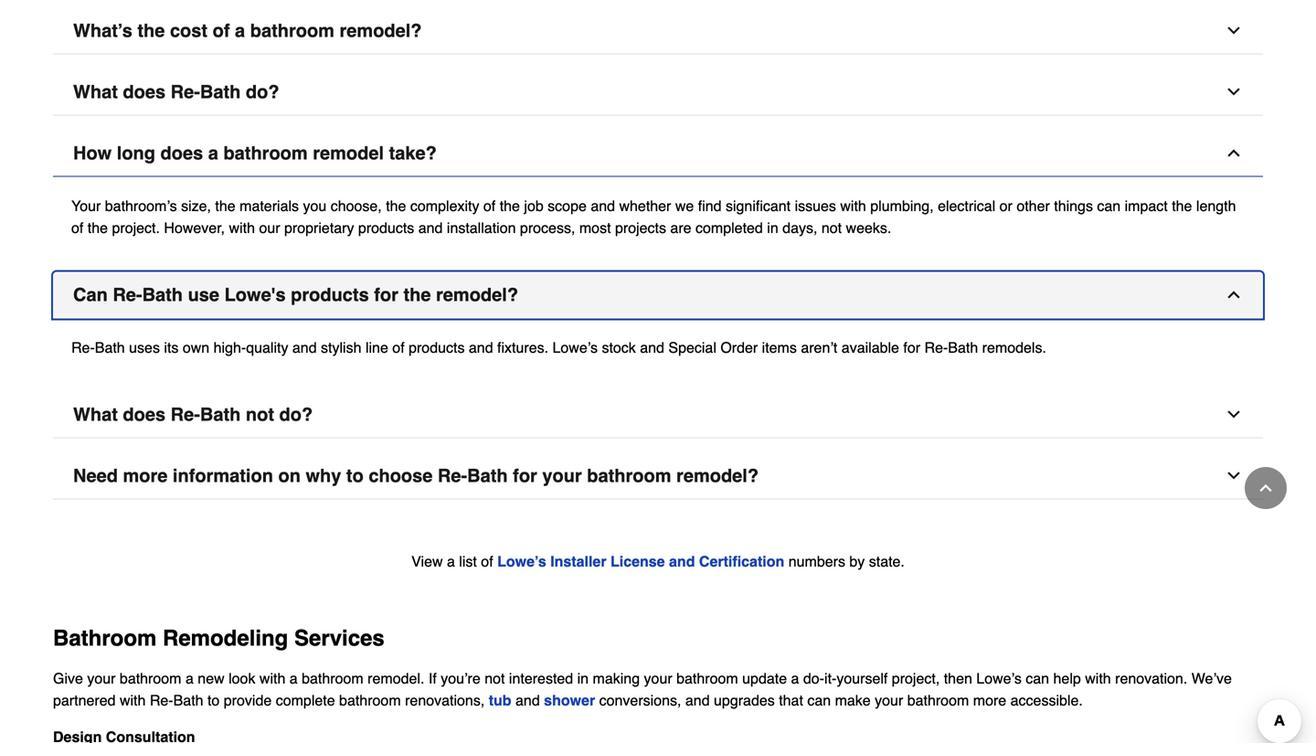 Task type: locate. For each thing, give the bounding box(es) containing it.
its
[[164, 339, 179, 356]]

and down interested
[[515, 692, 540, 709]]

in inside the give your bathroom a new look with a bathroom remodel. if you're not interested in making your bathroom update a do-it-yourself project, then lowe's can help with renovation. we've partnered with re-bath to provide complete bathroom renovations,
[[577, 670, 589, 687]]

1 horizontal spatial can
[[1026, 670, 1049, 687]]

remodel?
[[340, 20, 422, 41], [436, 284, 518, 305], [676, 465, 759, 486]]

bath down new
[[173, 692, 203, 709]]

bathroom's
[[105, 198, 177, 214]]

weeks.
[[846, 220, 891, 236]]

of
[[213, 20, 230, 41], [483, 198, 496, 214], [71, 220, 83, 236], [392, 339, 405, 356], [481, 553, 493, 570]]

in down significant
[[767, 220, 778, 236]]

2 vertical spatial products
[[409, 339, 465, 356]]

2 vertical spatial does
[[123, 404, 166, 425]]

your up installer
[[542, 465, 582, 486]]

products
[[358, 220, 414, 236], [291, 284, 369, 305], [409, 339, 465, 356]]

1 vertical spatial in
[[577, 670, 589, 687]]

shower link
[[544, 692, 595, 709]]

aren't
[[801, 339, 838, 356]]

what up need
[[73, 404, 118, 425]]

a right cost
[[235, 20, 245, 41]]

the
[[137, 20, 165, 41], [215, 198, 235, 214], [386, 198, 406, 214], [500, 198, 520, 214], [1172, 198, 1192, 214], [88, 220, 108, 236], [403, 284, 431, 305]]

and left "fixtures." on the left top of page
[[469, 339, 493, 356]]

and right the license
[[669, 553, 695, 570]]

does down uses
[[123, 404, 166, 425]]

0 vertical spatial chevron up image
[[1225, 286, 1243, 304]]

can down do-
[[807, 692, 831, 709]]

how long does a bathroom remodel take? button
[[53, 130, 1263, 177]]

chevron down image up chevron up image
[[1225, 83, 1243, 101]]

what up how
[[73, 82, 118, 103]]

products up stylish
[[291, 284, 369, 305]]

take?
[[389, 143, 437, 164]]

more left "accessible."
[[973, 692, 1006, 709]]

not
[[822, 220, 842, 236], [246, 404, 274, 425], [485, 670, 505, 687]]

remodel.
[[368, 670, 424, 687]]

0 horizontal spatial for
[[374, 284, 398, 305]]

project.
[[112, 220, 160, 236]]

2 horizontal spatial not
[[822, 220, 842, 236]]

in up the shower link
[[577, 670, 589, 687]]

with up weeks.
[[840, 198, 866, 214]]

0 vertical spatial products
[[358, 220, 414, 236]]

2 vertical spatial can
[[807, 692, 831, 709]]

do? inside 'what does re-bath do?' "button"
[[246, 82, 279, 103]]

2 what from the top
[[73, 404, 118, 425]]

re- down can
[[71, 339, 95, 356]]

2 horizontal spatial for
[[903, 339, 920, 356]]

with
[[840, 198, 866, 214], [229, 220, 255, 236], [259, 670, 285, 687], [1085, 670, 1111, 687], [120, 692, 146, 709]]

of right cost
[[213, 20, 230, 41]]

what's the cost of a bathroom remodel?
[[73, 20, 422, 41]]

0 vertical spatial can
[[1097, 198, 1121, 214]]

what does re-bath not do? button
[[53, 392, 1263, 438]]

things
[[1054, 198, 1093, 214]]

view a list of lowe's installer license and certification numbers by state.
[[411, 553, 905, 570]]

to right "why" on the bottom left of page
[[346, 465, 364, 486]]

numbers
[[788, 553, 845, 570]]

bath down what's the cost of a bathroom remodel?
[[200, 82, 241, 103]]

chevron down image left scroll to top "element" in the right bottom of the page
[[1225, 467, 1243, 485]]

upgrades
[[714, 692, 775, 709]]

0 horizontal spatial remodel?
[[340, 20, 422, 41]]

can right things
[[1097, 198, 1121, 214]]

1 vertical spatial more
[[973, 692, 1006, 709]]

order
[[720, 339, 758, 356]]

1 vertical spatial chevron down image
[[1225, 467, 1243, 485]]

not up tub link
[[485, 670, 505, 687]]

0 vertical spatial chevron down image
[[1225, 22, 1243, 40]]

1 vertical spatial to
[[207, 692, 220, 709]]

re- right can
[[113, 284, 142, 305]]

why
[[306, 465, 341, 486]]

does right long
[[160, 143, 203, 164]]

give
[[53, 670, 83, 687]]

1 vertical spatial what
[[73, 404, 118, 425]]

in
[[767, 220, 778, 236], [577, 670, 589, 687]]

a
[[235, 20, 245, 41], [208, 143, 218, 164], [447, 553, 455, 570], [185, 670, 194, 687], [290, 670, 298, 687], [791, 670, 799, 687]]

bath right choose
[[467, 465, 508, 486]]

1 vertical spatial for
[[903, 339, 920, 356]]

0 vertical spatial in
[[767, 220, 778, 236]]

of up installation
[[483, 198, 496, 214]]

process,
[[520, 220, 575, 236]]

you're
[[441, 670, 481, 687]]

re- down own
[[171, 404, 200, 425]]

chevron up image inside scroll to top "element"
[[1257, 479, 1275, 497]]

1 horizontal spatial not
[[485, 670, 505, 687]]

re- right partnered
[[150, 692, 173, 709]]

does
[[123, 82, 166, 103], [160, 143, 203, 164], [123, 404, 166, 425]]

1 vertical spatial chevron up image
[[1257, 479, 1275, 497]]

1 vertical spatial chevron down image
[[1225, 406, 1243, 424]]

length
[[1196, 198, 1236, 214]]

of down your
[[71, 220, 83, 236]]

impact
[[1125, 198, 1168, 214]]

yourself
[[837, 670, 888, 687]]

and up most
[[591, 198, 615, 214]]

re- down cost
[[171, 82, 200, 103]]

chevron down image for need more information on why to choose re-bath for your bathroom remodel?
[[1225, 467, 1243, 485]]

1 vertical spatial remodel?
[[436, 284, 518, 305]]

0 vertical spatial chevron down image
[[1225, 83, 1243, 101]]

a left new
[[185, 670, 194, 687]]

for
[[374, 284, 398, 305], [903, 339, 920, 356], [513, 465, 537, 486]]

not down the issues
[[822, 220, 842, 236]]

products down choose,
[[358, 220, 414, 236]]

re- right choose
[[438, 465, 467, 486]]

bath
[[200, 82, 241, 103], [142, 284, 183, 305], [95, 339, 125, 356], [948, 339, 978, 356], [200, 404, 241, 425], [467, 465, 508, 486], [173, 692, 203, 709]]

do? up how long does a bathroom remodel take? on the top
[[246, 82, 279, 103]]

0 horizontal spatial to
[[207, 692, 220, 709]]

re- right available
[[924, 339, 948, 356]]

bath left uses
[[95, 339, 125, 356]]

a up size,
[[208, 143, 218, 164]]

1 vertical spatial products
[[291, 284, 369, 305]]

your bathroom's size, the materials you choose, the complexity of the job scope and whether we find significant issues with plumbing, electrical or other things can impact the length of the project. however, with our proprietary products and installation process, most projects are completed in days, not weeks.
[[71, 198, 1236, 236]]

1 horizontal spatial chevron up image
[[1257, 479, 1275, 497]]

do?
[[246, 82, 279, 103], [279, 404, 313, 425]]

what's the cost of a bathroom remodel? button
[[53, 8, 1263, 55]]

scroll to top element
[[1245, 467, 1287, 509]]

information
[[173, 465, 273, 486]]

0 horizontal spatial chevron up image
[[1225, 286, 1243, 304]]

lowe's right then
[[976, 670, 1022, 687]]

lowe's left stock
[[552, 339, 598, 356]]

1 vertical spatial do?
[[279, 404, 313, 425]]

bath inside the give your bathroom a new look with a bathroom remodel. if you're not interested in making your bathroom update a do-it-yourself project, then lowe's can help with renovation. we've partnered with re-bath to provide complete bathroom renovations,
[[173, 692, 203, 709]]

bath left remodels.
[[948, 339, 978, 356]]

find
[[698, 198, 722, 214]]

bathroom
[[53, 626, 157, 651]]

1 horizontal spatial in
[[767, 220, 778, 236]]

2 horizontal spatial lowe's
[[976, 670, 1022, 687]]

1 vertical spatial can
[[1026, 670, 1049, 687]]

state.
[[869, 553, 905, 570]]

license
[[611, 553, 665, 570]]

1 what from the top
[[73, 82, 118, 103]]

2 vertical spatial remodel?
[[676, 465, 759, 486]]

to inside button
[[346, 465, 364, 486]]

and down complexity on the top left of page
[[418, 220, 443, 236]]

and left stylish
[[292, 339, 317, 356]]

stock
[[602, 339, 636, 356]]

what does re-bath not do?
[[73, 404, 313, 425]]

1 chevron down image from the top
[[1225, 22, 1243, 40]]

does up long
[[123, 82, 166, 103]]

more right need
[[123, 465, 168, 486]]

do? up the on
[[279, 404, 313, 425]]

0 vertical spatial do?
[[246, 82, 279, 103]]

if
[[429, 670, 437, 687]]

chevron down image for what's the cost of a bathroom remodel?
[[1225, 22, 1243, 40]]

0 vertical spatial what
[[73, 82, 118, 103]]

electrical
[[938, 198, 995, 214]]

how long does a bathroom remodel take?
[[73, 143, 437, 164]]

a up complete
[[290, 670, 298, 687]]

chevron down image inside what's the cost of a bathroom remodel? 'button'
[[1225, 22, 1243, 40]]

0 horizontal spatial in
[[577, 670, 589, 687]]

1 vertical spatial not
[[246, 404, 274, 425]]

with right "look"
[[259, 670, 285, 687]]

chevron up image
[[1225, 286, 1243, 304], [1257, 479, 1275, 497]]

most
[[579, 220, 611, 236]]

2 vertical spatial lowe's
[[976, 670, 1022, 687]]

by
[[849, 553, 865, 570]]

and right stock
[[640, 339, 664, 356]]

1 horizontal spatial for
[[513, 465, 537, 486]]

2 chevron down image from the top
[[1225, 467, 1243, 485]]

your
[[542, 465, 582, 486], [87, 670, 116, 687], [644, 670, 672, 687], [875, 692, 903, 709]]

installer
[[550, 553, 606, 570]]

2 vertical spatial for
[[513, 465, 537, 486]]

1 horizontal spatial to
[[346, 465, 364, 486]]

your up partnered
[[87, 670, 116, 687]]

chevron down image inside need more information on why to choose re-bath for your bathroom remodel? button
[[1225, 467, 1243, 485]]

chevron down image inside 'what does re-bath do?' "button"
[[1225, 83, 1243, 101]]

the inside 'button'
[[137, 20, 165, 41]]

2 horizontal spatial remodel?
[[676, 465, 759, 486]]

0 vertical spatial more
[[123, 465, 168, 486]]

to down new
[[207, 692, 220, 709]]

does inside "button"
[[123, 82, 166, 103]]

in inside your bathroom's size, the materials you choose, the complexity of the job scope and whether we find significant issues with plumbing, electrical or other things can impact the length of the project. however, with our proprietary products and installation process, most projects are completed in days, not weeks.
[[767, 220, 778, 236]]

plumbing,
[[870, 198, 934, 214]]

of right line
[[392, 339, 405, 356]]

2 vertical spatial not
[[485, 670, 505, 687]]

what
[[73, 82, 118, 103], [73, 404, 118, 425]]

to
[[346, 465, 364, 486], [207, 692, 220, 709]]

chevron down image for what does re-bath not do?
[[1225, 406, 1243, 424]]

0 horizontal spatial lowe's
[[497, 553, 546, 570]]

0 vertical spatial lowe's
[[552, 339, 598, 356]]

chevron down image
[[1225, 22, 1243, 40], [1225, 406, 1243, 424]]

help
[[1053, 670, 1081, 687]]

2 horizontal spatial can
[[1097, 198, 1121, 214]]

can
[[73, 284, 108, 305]]

0 vertical spatial not
[[822, 220, 842, 236]]

scope
[[548, 198, 587, 214]]

more inside button
[[123, 465, 168, 486]]

projects
[[615, 220, 666, 236]]

0 horizontal spatial not
[[246, 404, 274, 425]]

do? inside what does re-bath not do? button
[[279, 404, 313, 425]]

tub link
[[489, 692, 511, 709]]

proprietary
[[284, 220, 354, 236]]

can up "accessible."
[[1026, 670, 1049, 687]]

products right line
[[409, 339, 465, 356]]

chevron down image inside what does re-bath not do? button
[[1225, 406, 1243, 424]]

not inside button
[[246, 404, 274, 425]]

does for do?
[[123, 82, 166, 103]]

give your bathroom a new look with a bathroom remodel. if you're not interested in making your bathroom update a do-it-yourself project, then lowe's can help with renovation. we've partnered with re-bath to provide complete bathroom renovations,
[[53, 670, 1232, 709]]

lowe's right list
[[497, 553, 546, 570]]

1 chevron down image from the top
[[1225, 83, 1243, 101]]

chevron down image
[[1225, 83, 1243, 101], [1225, 467, 1243, 485]]

on
[[278, 465, 301, 486]]

2 chevron down image from the top
[[1225, 406, 1243, 424]]

0 vertical spatial remodel?
[[340, 20, 422, 41]]

re-
[[171, 82, 200, 103], [113, 284, 142, 305], [71, 339, 95, 356], [924, 339, 948, 356], [171, 404, 200, 425], [438, 465, 467, 486], [150, 692, 173, 709]]

tub
[[489, 692, 511, 709]]

0 vertical spatial to
[[346, 465, 364, 486]]

0 vertical spatial does
[[123, 82, 166, 103]]

what inside "button"
[[73, 82, 118, 103]]

0 horizontal spatial more
[[123, 465, 168, 486]]

not down quality
[[246, 404, 274, 425]]

what inside button
[[73, 404, 118, 425]]

lowe's
[[552, 339, 598, 356], [497, 553, 546, 570], [976, 670, 1022, 687]]



Task type: vqa. For each thing, say whether or not it's contained in the screenshot.
'can' in the Your bathroom's size, the materials you choose, the complexity of the job scope and whether we find significant issues with plumbing, electrical or other things can impact the length of the project. However, with our proprietary products and installation process, most projects are completed in days, not weeks.
yes



Task type: describe. For each thing, give the bounding box(es) containing it.
the inside button
[[403, 284, 431, 305]]

that
[[779, 692, 803, 709]]

own
[[183, 339, 209, 356]]

whether
[[619, 198, 671, 214]]

with right partnered
[[120, 692, 146, 709]]

chevron down image for what does re-bath do?
[[1225, 83, 1243, 101]]

not inside your bathroom's size, the materials you choose, the complexity of the job scope and whether we find significant issues with plumbing, electrical or other things can impact the length of the project. however, with our proprietary products and installation process, most projects are completed in days, not weeks.
[[822, 220, 842, 236]]

size,
[[181, 198, 211, 214]]

not inside the give your bathroom a new look with a bathroom remodel. if you're not interested in making your bathroom update a do-it-yourself project, then lowe's can help with renovation. we've partnered with re-bath to provide complete bathroom renovations,
[[485, 670, 505, 687]]

tub and shower conversions, and upgrades that can make your bathroom more accessible.
[[489, 692, 1083, 709]]

making
[[593, 670, 640, 687]]

special
[[668, 339, 716, 356]]

your inside need more information on why to choose re-bath for your bathroom remodel? button
[[542, 465, 582, 486]]

provide
[[224, 692, 272, 709]]

need more information on why to choose re-bath for your bathroom remodel?
[[73, 465, 759, 486]]

our
[[259, 220, 280, 236]]

use
[[188, 284, 219, 305]]

accessible.
[[1011, 692, 1083, 709]]

it-
[[824, 670, 837, 687]]

does for not
[[123, 404, 166, 425]]

chevron up image
[[1225, 144, 1243, 162]]

need more information on why to choose re-bath for your bathroom remodel? button
[[53, 453, 1263, 500]]

a left do-
[[791, 670, 799, 687]]

can inside the give your bathroom a new look with a bathroom remodel. if you're not interested in making your bathroom update a do-it-yourself project, then lowe's can help with renovation. we've partnered with re-bath to provide complete bathroom renovations,
[[1026, 670, 1049, 687]]

job
[[524, 198, 544, 214]]

bath up information
[[200, 404, 241, 425]]

remodel? inside 'button'
[[340, 20, 422, 41]]

complete
[[276, 692, 335, 709]]

cost
[[170, 20, 208, 41]]

with left our
[[229, 220, 255, 236]]

your down 'project,' on the bottom of page
[[875, 692, 903, 709]]

partnered
[[53, 692, 116, 709]]

lowe's installer license and certification link
[[497, 553, 784, 570]]

list
[[459, 553, 477, 570]]

uses
[[129, 339, 160, 356]]

1 horizontal spatial remodel?
[[436, 284, 518, 305]]

fixtures.
[[497, 339, 548, 356]]

new
[[198, 670, 225, 687]]

do-
[[803, 670, 824, 687]]

a left list
[[447, 553, 455, 570]]

project,
[[892, 670, 940, 687]]

need
[[73, 465, 118, 486]]

1 horizontal spatial more
[[973, 692, 1006, 709]]

lowe's inside the give your bathroom a new look with a bathroom remodel. if you're not interested in making your bathroom update a do-it-yourself project, then lowe's can help with renovation. we've partnered with re-bath to provide complete bathroom renovations,
[[976, 670, 1022, 687]]

other
[[1017, 198, 1050, 214]]

then
[[944, 670, 972, 687]]

days,
[[782, 220, 817, 236]]

bathroom inside 'button'
[[250, 20, 334, 41]]

shower
[[544, 692, 595, 709]]

bathroom remodeling services
[[53, 626, 385, 651]]

can inside your bathroom's size, the materials you choose, the complexity of the job scope and whether we find significant issues with plumbing, electrical or other things can impact the length of the project. however, with our proprietary products and installation process, most projects are completed in days, not weeks.
[[1097, 198, 1121, 214]]

can re-bath use lowe's products for the remodel?
[[73, 284, 518, 305]]

a inside 'button'
[[235, 20, 245, 41]]

remodel
[[313, 143, 384, 164]]

a inside button
[[208, 143, 218, 164]]

bath left use
[[142, 284, 183, 305]]

you
[[303, 198, 327, 214]]

choose
[[369, 465, 433, 486]]

products inside button
[[291, 284, 369, 305]]

re- inside the give your bathroom a new look with a bathroom remodel. if you're not interested in making your bathroom update a do-it-yourself project, then lowe's can help with renovation. we've partnered with re-bath to provide complete bathroom renovations,
[[150, 692, 173, 709]]

of right list
[[481, 553, 493, 570]]

0 vertical spatial for
[[374, 284, 398, 305]]

stylish
[[321, 339, 361, 356]]

remodeling
[[163, 626, 288, 651]]

renovations,
[[405, 692, 485, 709]]

high-
[[214, 339, 246, 356]]

we
[[675, 198, 694, 214]]

of inside 'button'
[[213, 20, 230, 41]]

to inside the give your bathroom a new look with a bathroom remodel. if you're not interested in making your bathroom update a do-it-yourself project, then lowe's can help with renovation. we've partnered with re-bath to provide complete bathroom renovations,
[[207, 692, 220, 709]]

look
[[229, 670, 255, 687]]

items
[[762, 339, 797, 356]]

make
[[835, 692, 871, 709]]

we've
[[1192, 670, 1232, 687]]

remodels.
[[982, 339, 1046, 356]]

issues
[[795, 198, 836, 214]]

bath inside "button"
[[200, 82, 241, 103]]

or
[[1000, 198, 1013, 214]]

lowe's
[[224, 284, 286, 305]]

your up conversions,
[[644, 670, 672, 687]]

0 horizontal spatial can
[[807, 692, 831, 709]]

what for what does re-bath not do?
[[73, 404, 118, 425]]

what for what does re-bath do?
[[73, 82, 118, 103]]

conversions,
[[599, 692, 681, 709]]

renovation.
[[1115, 670, 1187, 687]]

line
[[366, 339, 388, 356]]

however,
[[164, 220, 225, 236]]

view
[[411, 553, 443, 570]]

and left 'upgrades'
[[685, 692, 710, 709]]

re-bath uses its own high-quality and stylish line of products and fixtures. lowe's stock and special order items aren't available for re-bath remodels.
[[71, 339, 1046, 356]]

1 vertical spatial does
[[160, 143, 203, 164]]

what's
[[73, 20, 132, 41]]

products inside your bathroom's size, the materials you choose, the complexity of the job scope and whether we find significant issues with plumbing, electrical or other things can impact the length of the project. however, with our proprietary products and installation process, most projects are completed in days, not weeks.
[[358, 220, 414, 236]]

your
[[71, 198, 101, 214]]

available
[[842, 339, 899, 356]]

materials
[[240, 198, 299, 214]]

services
[[294, 626, 385, 651]]

how
[[73, 143, 112, 164]]

can re-bath use lowe's products for the remodel? button
[[53, 272, 1263, 319]]

1 horizontal spatial lowe's
[[552, 339, 598, 356]]

re- inside "button"
[[171, 82, 200, 103]]

1 vertical spatial lowe's
[[497, 553, 546, 570]]

certification
[[699, 553, 784, 570]]

significant
[[726, 198, 791, 214]]

what does re-bath do? button
[[53, 69, 1263, 116]]

chevron up image inside can re-bath use lowe's products for the remodel? button
[[1225, 286, 1243, 304]]

with right the help
[[1085, 670, 1111, 687]]

update
[[742, 670, 787, 687]]

interested
[[509, 670, 573, 687]]



